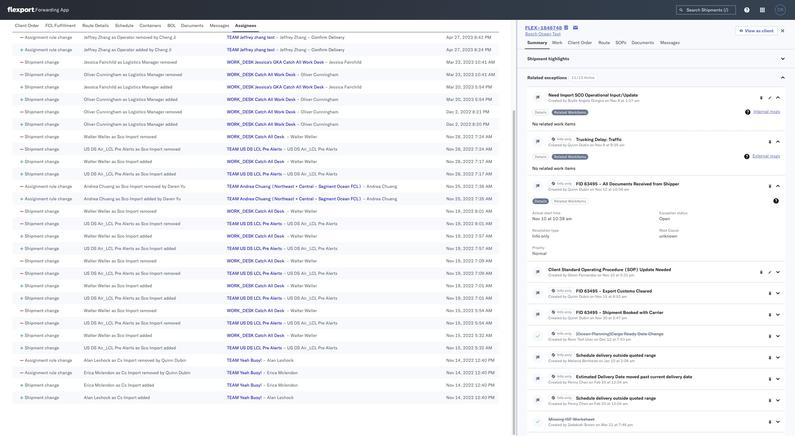 Task type: describe. For each thing, give the bounding box(es) containing it.
pm inside client standard operating procedure (sop) update needed created by glenn fernandez on nov 10 at 5:31 pm
[[630, 273, 635, 278]]

catch for nov 19, 2022 8:01 am
[[255, 209, 267, 214]]

3 team from the top
[[227, 146, 239, 152]]

0 vertical spatial messages button
[[207, 20, 233, 32]]

0 vertical spatial order
[[28, 23, 39, 28]]

outside for 2:08
[[614, 353, 629, 358]]

1 related workitems button from the top
[[552, 109, 589, 116]]

fid 63495 - shipment booked with carrier
[[577, 310, 664, 315]]

only down glenn
[[565, 288, 572, 293]]

1 vertical spatial client
[[568, 40, 580, 45]]

lcl for nov 15, 2022 5:54 am
[[254, 320, 262, 326]]

chen for schedule
[[579, 402, 588, 406]]

trucking delay: traffic
[[577, 137, 622, 142]]

operator for added
[[117, 47, 135, 53]]

2 team from the top
[[227, 47, 239, 53]]

jeffrey zhang as operator removed by cheng ji
[[84, 34, 176, 40]]

0 vertical spatial client order
[[15, 23, 39, 28]]

msgs for internal msgs
[[770, 109, 781, 114]]

5 team from the top
[[227, 184, 239, 189]]

alan leshock as cs import removed by quinn dubin
[[84, 358, 186, 363]]

brylle
[[568, 98, 578, 103]]

assignment for andrea chueng as sco import removed by daren yu
[[25, 184, 48, 189]]

team andrea chueng (northeast + central - segment ocean fcl) - andrea chueng for andrea chueng as sco import added by daren yu
[[227, 196, 397, 202]]

6 info only from the top
[[558, 353, 572, 357]]

only up created by quinn dubin on nov 10 at 10:38 am in the top of the page
[[565, 181, 572, 186]]

assignment for erica mclendon as cs import removed by quinn dubin
[[25, 370, 48, 376]]

3 5:54 from the top
[[475, 308, 485, 314]]

forwarding app link
[[7, 7, 69, 13]]

summary button
[[525, 37, 550, 49]]

items for external msgs
[[565, 166, 576, 171]]

delay:
[[595, 137, 608, 142]]

5 19, from the top
[[455, 258, 462, 264]]

assignment for alan leshock as cs import removed by quinn dubin
[[25, 358, 48, 363]]

8:52
[[613, 294, 621, 299]]

created by penny chen on feb 20 at 12:04 am for estimated
[[549, 380, 628, 385]]

at up 21 at bottom right
[[607, 402, 611, 406]]

18 shipment change from the top
[[25, 296, 59, 301]]

6 created from the top
[[549, 316, 562, 320]]

sco
[[575, 92, 584, 98]]

fernandez
[[579, 273, 597, 278]]

12:40 for alan leshock as cs import removed by quinn dubin
[[475, 358, 487, 363]]

lcl for nov 15, 2022 5:32 am
[[254, 345, 262, 351]]

2:08
[[621, 359, 629, 363]]

10:38 inside actual start time nov 10 at 10:38 am
[[553, 216, 565, 222]]

related exceptions
[[528, 75, 567, 80]]

1 horizontal spatial 10:38
[[613, 187, 623, 192]]

0 vertical spatial test
[[553, 31, 561, 37]]

forwarding
[[35, 7, 59, 13]]

9 created from the top
[[549, 380, 562, 385]]

1 19, from the top
[[455, 209, 462, 214]]

all for mar 20, 2023 5:54 pm
[[268, 97, 273, 102]]

apr 27, 2023 8:24 pm
[[447, 47, 492, 53]]

1 vertical spatial client order button
[[566, 37, 596, 49]]

team jeffrey zhang test - jeffrey zhang - confirm delivery for jeffrey zhang as operator added by cheng ji
[[227, 47, 345, 53]]

ji for jeffrey zhang as operator added by cheng ji
[[169, 47, 172, 53]]

at down fid 63495 - all documents received from shipper
[[609, 187, 612, 192]]

dubin for trucking delay: traffic
[[579, 143, 589, 147]]

procedure
[[603, 267, 624, 273]]

summary
[[528, 40, 548, 45]]

6 work_desk from the top
[[227, 122, 254, 127]]

highlights
[[549, 56, 570, 62]]

2 19, from the top
[[455, 221, 462, 227]]

3 19, from the top
[[455, 233, 462, 239]]

2 info only from the top
[[558, 181, 572, 186]]

alan leshock as cs import added
[[84, 395, 150, 401]]

21 shipment change from the top
[[25, 333, 59, 338]]

coordination(2)
[[244, 22, 278, 28]]

10 team from the top
[[227, 296, 239, 301]]

bosch ocean test
[[526, 31, 561, 37]]

17 shipment change from the top
[[25, 283, 59, 289]]

11 shipment change from the top
[[25, 209, 59, 214]]

walter weller as sco import removed for nov 19, 2022 8:01 am
[[84, 209, 157, 214]]

created inside need import sco operational input/update created by brylle angelo dungca on nov 8 at 1:27 am
[[549, 98, 562, 103]]

(sop)
[[625, 267, 639, 273]]

segment for nov 25, 2022 7:36 am
[[319, 184, 336, 189]]

view as client
[[745, 28, 774, 34]]

2023 for oliver cunningham as logistics manager removed
[[463, 72, 474, 77]]

5 info only from the top
[[558, 331, 572, 336]]

related for created by quinn dubin on nov 8 at 9:39 am
[[555, 154, 567, 159]]

cheng for jeffrey zhang as operator removed by cheng ji
[[159, 34, 172, 40]]

10 work_desk from the top
[[227, 233, 254, 239]]

trucking
[[577, 137, 594, 142]]

1 horizontal spatial documents button
[[630, 37, 658, 49]]

ocean for nov 25, 2022 7:36 am
[[337, 184, 350, 189]]

assignment rule change for andrea chueng as sco import removed by daren yu
[[25, 184, 72, 189]]

root
[[660, 228, 668, 233]]

13 work_desk from the top
[[227, 308, 254, 314]]

work_desk jessica's gka catch all work desk - jessica fairchild for removed
[[227, 59, 362, 65]]

at left 9:39
[[606, 143, 610, 147]]

10:41 for jessica fairchild
[[475, 59, 487, 65]]

2 created from the top
[[549, 143, 562, 147]]

external msgs
[[753, 153, 781, 159]]

related for created by quinn dubin on nov 10 at 10:38 am
[[555, 199, 567, 204]]

8:20
[[473, 122, 482, 127]]

2023 for oliver cunningham as logistics manager added
[[463, 97, 474, 102]]

lcl for nov 19, 2022 7:09 am
[[254, 271, 262, 276]]

am inside need import sco operational input/update created by brylle angelo dungca on nov 8 at 1:27 am
[[635, 98, 640, 103]]

view
[[745, 28, 755, 34]]

team us ds lcl pre alerts - us ds air_lcl pre alerts for nov 19, 2022 7:01 am
[[227, 296, 338, 301]]

pm down ready
[[626, 337, 632, 342]]

mélanie
[[568, 359, 582, 363]]

+ for andrea chueng as sco import removed by daren yu
[[295, 184, 298, 189]]

ji for jeffrey zhang as operator removed by cheng ji
[[173, 34, 176, 40]]

needed
[[656, 267, 672, 273]]

12 shipment change from the top
[[25, 221, 59, 227]]

start
[[545, 211, 552, 215]]

assignees button
[[233, 20, 259, 32]]

exceptions
[[545, 75, 567, 80]]

planning]cargo
[[592, 331, 623, 337]]

0 vertical spatial ocean
[[539, 31, 552, 37]]

oliver cunningham as logistics manager removed for mar 23, 2023 10:41 am
[[84, 72, 182, 77]]

active
[[585, 75, 595, 80]]

erica mclendon as cs import added
[[84, 383, 154, 388]]

1 team from the top
[[227, 34, 239, 40]]

oliver cunningham as logistics manager added for dec 2, 2022 8:20 pm
[[84, 122, 178, 127]]

shipment inside shipment highlights button
[[528, 56, 548, 62]]

us ds air_lcl pre alerts as sco import added for nov 19, 2022 7:01 am
[[84, 296, 176, 301]]

14 team from the top
[[227, 370, 239, 376]]

19 shipment change from the top
[[25, 308, 59, 314]]

catch for nov 19, 2022 7:09 am
[[255, 258, 267, 264]]

yeah for alan leshock as cs import added
[[240, 395, 250, 401]]

yeah for erica mclendon as cs import removed by quinn dubin
[[240, 370, 250, 376]]

fulfillment
[[54, 23, 76, 28]]

unknown
[[660, 233, 678, 239]]

pm down 'fid 63495 - shipment booked with carrier'
[[622, 316, 627, 320]]

carrier
[[650, 310, 664, 315]]

related left exceptions
[[528, 75, 544, 80]]

jan
[[605, 359, 610, 363]]

7:46
[[619, 423, 627, 427]]

nov 14, 2022 12:40 pm for alan leshock as cs import added
[[447, 395, 495, 401]]

15 team from the top
[[227, 383, 239, 388]]

actual
[[533, 211, 544, 215]]

details for created by quinn dubin on nov 8 at 9:39 am
[[535, 154, 547, 159]]

schedule delivery outside quoted range for 2:08
[[577, 353, 656, 358]]

3 shipment change from the top
[[25, 84, 59, 90]]

root cause unknown
[[660, 228, 679, 239]]

7 created from the top
[[549, 337, 562, 342]]

6 19, from the top
[[455, 271, 462, 276]]

daren for andrea chueng as sco import added by daren yu
[[163, 196, 175, 202]]

2 vertical spatial documents
[[610, 181, 633, 187]]

4 work_desk from the top
[[227, 97, 254, 102]]

exception status open
[[660, 211, 688, 222]]

at right 15
[[609, 294, 612, 299]]

10 right "jan"
[[611, 359, 616, 363]]

7 work_desk from the top
[[227, 134, 254, 140]]

resolution
[[533, 228, 551, 233]]

11 work_desk from the top
[[227, 258, 254, 264]]

nov 19, 2022 8:01 am for team us ds lcl pre alerts - us ds air_lcl pre alerts
[[447, 221, 493, 227]]

24 shipment change from the top
[[25, 395, 59, 401]]

2 vertical spatial dec
[[600, 337, 606, 342]]

mar 23, 2023 10:41 am for work_desk jessica's gka catch all work desk - jessica fairchild
[[447, 59, 495, 65]]

all for nov 19, 2022 7:57 am
[[268, 233, 273, 239]]

13 team from the top
[[227, 358, 239, 363]]

15, for walter weller as sco import removed
[[455, 308, 462, 314]]

13 shipment change from the top
[[25, 233, 59, 239]]

10 inside actual start time nov 10 at 10:38 am
[[542, 216, 547, 222]]

20 for delivery
[[602, 402, 607, 406]]

on inside need import sco operational input/update created by brylle angelo dungca on nov 8 at 1:27 am
[[605, 98, 610, 103]]

resolution type info only
[[533, 228, 559, 239]]

1846748
[[541, 25, 562, 31]]

8 19, from the top
[[455, 296, 462, 301]]

14 work_desk from the top
[[227, 333, 254, 338]]

gka for jessica fairchild as logistics manager removed
[[273, 59, 282, 65]]

os
[[778, 7, 784, 12]]

created inside client standard operating procedure (sop) update needed created by glenn fernandez on nov 10 at 5:31 pm
[[549, 273, 562, 278]]

at right 30
[[609, 316, 612, 320]]

created by remi test user on dec 12 at 7:53 pm
[[549, 337, 632, 342]]

sops button
[[614, 37, 630, 49]]

customs
[[618, 288, 635, 294]]

nov 28, 2022 7:24 am for work_desk catch all desk - walter weller
[[447, 134, 493, 140]]

63495 for export
[[585, 288, 598, 294]]

12 team from the top
[[227, 345, 239, 351]]

16 shipment change from the top
[[25, 271, 59, 276]]

change
[[649, 331, 664, 337]]

10 created from the top
[[549, 402, 562, 406]]

20 shipment change from the top
[[25, 320, 59, 326]]

delivery coordination(2)
[[227, 22, 278, 28]]

7 team from the top
[[227, 221, 239, 227]]

9 shipment change from the top
[[25, 159, 59, 164]]

20 for delivery
[[602, 380, 607, 385]]

2 savant from the left
[[179, 22, 193, 28]]

shipper
[[664, 181, 680, 187]]

3 created from the top
[[549, 187, 562, 192]]

dec 2, 2022 8:20 pm
[[447, 122, 490, 127]]

4 info only from the top
[[558, 310, 572, 315]]

dungca
[[592, 98, 604, 103]]

time
[[553, 211, 561, 215]]

9 work_desk from the top
[[227, 209, 254, 214]]

andrea chueng as sco import added by daren yu
[[84, 196, 181, 202]]

1 horizontal spatial client order
[[568, 40, 592, 45]]

7:01 for us ds air_lcl pre alerts
[[475, 296, 485, 301]]

catch for nov 19, 2022 7:01 am
[[255, 283, 267, 289]]

cs for erica mclendon as cs import removed by quinn dubin
[[122, 370, 127, 376]]

fcl
[[45, 23, 53, 28]]

operational
[[585, 92, 609, 98]]

7 shipment change from the top
[[25, 134, 59, 140]]

fcl fulfillment button
[[43, 20, 80, 32]]

0 vertical spatial client
[[15, 23, 27, 28]]

14, for erica mclendon as cs import removed by quinn dubin
[[455, 370, 462, 376]]

10 shipment change from the top
[[25, 171, 59, 177]]

only up mélanie
[[565, 353, 572, 357]]

assignment rule change for erica mclendon as cs import removed by quinn dubin
[[25, 370, 72, 376]]

related workitems for trucking delay: traffic
[[555, 154, 587, 159]]

14, for alan leshock as cs import added
[[455, 395, 462, 401]]

5 created from the top
[[549, 294, 562, 299]]

11/13
[[572, 75, 584, 80]]

walter weller as sco import removed for nov 15, 2022 5:54 am
[[84, 308, 157, 314]]

1 vertical spatial test
[[578, 337, 585, 342]]

8:21
[[473, 109, 482, 115]]

4 team from the top
[[227, 171, 239, 177]]

only up "isf"
[[565, 396, 572, 400]]

8:42
[[475, 34, 484, 40]]

assignment rule change for alan leshock as cs import removed by quinn dubin
[[25, 358, 72, 363]]

estimated delivery date moved past current delivery date
[[577, 374, 693, 380]]

nov 14, 2022 12:40 pm for alan leshock as cs import removed by quinn dubin
[[447, 358, 495, 363]]

1 work_desk from the top
[[227, 59, 254, 65]]

estimated
[[577, 374, 597, 380]]

nov 19, 2022 7:09 am for work_desk catch all desk - walter weller
[[447, 258, 493, 264]]

us ds air_lcl pre alerts as sco import added for nov 19, 2022 7:57 am
[[84, 246, 176, 251]]

7 19, from the top
[[455, 283, 462, 289]]

work_desk catch all work desk - oliver cunningham for mar 23, 2023 10:41 am
[[227, 72, 339, 77]]

1 shipment change from the top
[[25, 59, 59, 65]]

0 vertical spatial documents
[[181, 23, 204, 28]]

6 team from the top
[[227, 196, 239, 202]]

2023 for jeffrey zhang as operator removed by cheng ji
[[463, 34, 473, 40]]

nov 15, 2022 5:32 am for team us ds lcl pre alerts - us ds air_lcl pre alerts
[[447, 345, 493, 351]]

operating
[[582, 267, 602, 273]]

all for nov 19, 2022 7:01 am
[[268, 283, 273, 289]]

at right 12
[[613, 337, 616, 342]]

app
[[60, 7, 69, 13]]

2 shipment change from the top
[[25, 72, 59, 77]]

15
[[603, 294, 608, 299]]

missing isf worksheet created by zedekiah brown on mar 21 at 7:46 pm
[[549, 417, 633, 427]]

flex-
[[526, 25, 541, 31]]

15, for us ds air_lcl pre alerts as sco import removed
[[455, 320, 462, 326]]

on inside missing isf worksheet created by zedekiah brown on mar 21 at 7:46 pm
[[596, 423, 601, 427]]

nov inside need import sco operational input/update created by brylle angelo dungca on nov 8 at 1:27 am
[[611, 98, 617, 103]]

on inside client standard operating procedure (sop) update needed created by glenn fernandez on nov 10 at 5:31 pm
[[598, 273, 602, 278]]

1 savant from the left
[[98, 22, 112, 28]]

7:09 for us ds air_lcl pre alerts
[[475, 271, 485, 276]]

view as client button
[[736, 26, 778, 35]]

7 info only from the top
[[558, 374, 572, 379]]

need
[[549, 92, 560, 98]]

containers button
[[137, 20, 165, 32]]

client standard operating procedure (sop) update needed created by glenn fernandez on nov 10 at 5:31 pm
[[549, 267, 672, 278]]

team us ds lcl pre alerts - us ds air_lcl pre alerts for nov 19, 2022 7:09 am
[[227, 271, 338, 276]]

23 shipment change from the top
[[25, 383, 59, 388]]

fid 63495 - export customs cleared
[[577, 288, 652, 294]]

11/13 active
[[572, 75, 595, 80]]

8 created from the top
[[549, 359, 562, 363]]

1 horizontal spatial messages button
[[658, 37, 684, 49]]

flex-1846748 link
[[526, 25, 562, 31]]

8 info only from the top
[[558, 396, 572, 400]]

manual
[[25, 22, 39, 28]]

only left trucking
[[565, 137, 572, 141]]

team yeah buoy! - alan leshock for alan leshock as cs import removed by quinn dubin
[[227, 358, 294, 363]]

6 shipment change from the top
[[25, 122, 59, 127]]

9 team from the top
[[227, 271, 239, 276]]

10 down fid 63495 - all documents received from shipper
[[603, 187, 608, 192]]

mar 23, 2023 10:41 am for work_desk catch all work desk - oliver cunningham
[[447, 72, 495, 77]]

5 shipment change from the top
[[25, 109, 59, 115]]

current
[[651, 374, 666, 380]]

all for nov 19, 2022 8:01 am
[[268, 209, 273, 214]]

shipment highlights
[[528, 56, 570, 62]]

7:35
[[475, 196, 485, 202]]

work_desk catch all desk - walter weller for nov 19, 2022 8:01 am
[[227, 209, 317, 214]]

12 work_desk from the top
[[227, 283, 254, 289]]

12:04 for outside
[[612, 402, 622, 406]]

all for nov 28, 2022 7:24 am
[[268, 134, 273, 140]]

14 shipment change from the top
[[25, 246, 59, 251]]

team us ds lcl pre alerts - us ds air_lcl pre alerts for nov 28, 2022 7:17 am
[[227, 171, 338, 177]]

status
[[677, 211, 688, 215]]

1 info only from the top
[[558, 137, 572, 141]]

details button for trucking delay: traffic
[[533, 154, 550, 160]]

at left 2:08
[[617, 359, 620, 363]]

all for nov 15, 2022 5:32 am
[[268, 333, 273, 338]]

nov 25, 2022 7:35 am
[[447, 196, 493, 202]]

8 shipment change from the top
[[25, 146, 59, 152]]

work_desk catch all work desk - oliver cunningham for mar 20, 2023 5:54 pm
[[227, 97, 339, 102]]

schedule for created by mélanie berthelot on jan 10 at 2:08 am
[[577, 353, 595, 358]]

28, for walter weller as sco import removed
[[455, 134, 462, 140]]

7:57 for us ds air_lcl pre alerts
[[475, 246, 485, 251]]

lcl for nov 19, 2022 7:57 am
[[254, 246, 262, 251]]

16 team from the top
[[227, 395, 239, 401]]

moved
[[626, 374, 640, 380]]

8 work_desk from the top
[[227, 159, 254, 164]]

5 work_desk from the top
[[227, 109, 254, 115]]

1 vertical spatial documents
[[632, 40, 655, 45]]

1 omkar from the left
[[84, 22, 97, 28]]

test for jeffrey zhang as operator added by cheng ji
[[267, 47, 275, 53]]

details for created by quinn dubin on nov 10 at 10:38 am
[[535, 199, 547, 204]]

0 vertical spatial client order button
[[12, 20, 43, 32]]

1 related workitems from the top
[[555, 110, 587, 115]]

actual start time nov 10 at 10:38 am
[[533, 211, 572, 222]]



Task type: locate. For each thing, give the bounding box(es) containing it.
no for internal msgs
[[533, 121, 538, 127]]

range for created by penny chen on feb 20 at 12:04 am
[[645, 396, 656, 401]]

1 horizontal spatial ji
[[173, 34, 176, 40]]

fid up created by quinn dubin on nov 15 at 8:52 am
[[577, 288, 584, 294]]

documents button up shipment highlights button
[[630, 37, 658, 49]]

2 8:01 from the top
[[475, 221, 485, 227]]

25, up nov 25, 2022 7:35 am
[[455, 184, 462, 189]]

1 confirm from the top
[[312, 34, 328, 40]]

route left sops on the right top of page
[[599, 40, 610, 45]]

zhang
[[254, 34, 266, 40], [254, 47, 266, 53]]

related workitems
[[555, 110, 587, 115], [555, 154, 587, 159], [555, 199, 587, 204]]

3 us ds air_lcl pre alerts as sco import removed from the top
[[84, 271, 181, 276]]

6 work_desk catch all desk - walter weller from the top
[[227, 283, 317, 289]]

ds
[[91, 146, 97, 152], [247, 146, 253, 152], [294, 146, 300, 152], [91, 171, 97, 177], [247, 171, 253, 177], [294, 171, 300, 177], [91, 221, 97, 227], [247, 221, 253, 227], [294, 221, 300, 227], [91, 246, 97, 251], [247, 246, 253, 251], [294, 246, 300, 251], [91, 271, 97, 276], [247, 271, 253, 276], [294, 271, 300, 276], [91, 296, 97, 301], [247, 296, 253, 301], [294, 296, 300, 301], [91, 320, 97, 326], [247, 320, 253, 326], [294, 320, 300, 326], [91, 345, 97, 351], [247, 345, 253, 351], [294, 345, 300, 351]]

sco
[[117, 134, 125, 140], [141, 146, 148, 152], [117, 159, 125, 164], [141, 171, 148, 177], [121, 184, 129, 189], [121, 196, 129, 202], [117, 209, 125, 214], [141, 221, 148, 227], [117, 233, 125, 239], [141, 246, 148, 251], [117, 258, 125, 264], [141, 271, 148, 276], [117, 283, 125, 289], [141, 296, 148, 301], [117, 308, 125, 314], [141, 320, 148, 326], [117, 333, 125, 338], [141, 345, 148, 351]]

8:01 for us ds air_lcl pre alerts
[[475, 221, 485, 227]]

walter weller as sco import added for nov 28, 2022 7:17 am
[[84, 159, 152, 164]]

info
[[558, 137, 564, 141], [558, 181, 564, 186], [533, 233, 540, 239], [558, 288, 564, 293], [558, 310, 564, 315], [558, 331, 564, 336], [558, 353, 564, 357], [558, 374, 564, 379], [558, 396, 564, 400]]

1 vertical spatial nov 28, 2022 7:17 am
[[447, 171, 493, 177]]

2 related workitems button from the top
[[552, 154, 589, 160]]

external msgs button
[[753, 153, 781, 159]]

work
[[552, 40, 563, 45], [303, 59, 313, 65], [274, 72, 285, 77], [303, 84, 313, 90], [274, 97, 285, 102], [274, 109, 285, 115], [274, 122, 285, 127]]

nov 14, 2022 12:40 pm
[[447, 358, 495, 363], [447, 370, 495, 376], [447, 383, 495, 388], [447, 395, 495, 401]]

info only down mélanie
[[558, 374, 572, 379]]

2023 for jessica fairchild as logistics manager removed
[[463, 59, 474, 65]]

1 vertical spatial team yeah buoy! - erica mclendon
[[227, 383, 298, 388]]

2022
[[461, 109, 471, 115], [461, 122, 471, 127], [463, 134, 474, 140], [463, 146, 474, 152], [463, 159, 474, 164], [463, 171, 474, 177], [463, 184, 474, 189], [463, 196, 474, 202], [463, 209, 474, 214], [463, 221, 474, 227], [463, 233, 474, 239], [463, 246, 474, 251], [463, 258, 474, 264], [463, 271, 474, 276], [463, 283, 474, 289], [463, 296, 474, 301], [463, 308, 474, 314], [463, 320, 474, 326], [463, 333, 474, 338], [463, 345, 474, 351], [463, 358, 474, 363], [463, 370, 474, 376], [463, 383, 474, 388], [463, 395, 474, 401]]

8 down input/update
[[618, 98, 620, 103]]

1 vertical spatial test
[[267, 47, 275, 53]]

1 vertical spatial order
[[581, 40, 592, 45]]

0 horizontal spatial order
[[28, 23, 39, 28]]

quoted for created by penny chen on feb 20 at 12:04 am
[[630, 396, 644, 401]]

1 vertical spatial gka
[[273, 84, 282, 90]]

buoy! for erica mclendon as cs import added
[[251, 383, 262, 388]]

0 vertical spatial no related work items
[[533, 121, 576, 127]]

1 vertical spatial oliver cunningham as logistics manager removed
[[84, 109, 182, 115]]

shipment highlights button
[[518, 49, 796, 68]]

0 horizontal spatial omkar
[[84, 22, 97, 28]]

1 vertical spatial team jeffrey zhang test - jeffrey zhang - confirm delivery
[[227, 47, 345, 53]]

feb for delivery
[[595, 402, 601, 406]]

0 vertical spatial details button
[[533, 109, 550, 116]]

2, for dec 2, 2022 8:21 pm
[[455, 109, 460, 115]]

7:57 for walter weller
[[475, 233, 485, 239]]

rule for jeffrey zhang as operator added by cheng ji
[[49, 47, 57, 53]]

workitems down created by quinn dubin on nov 10 at 10:38 am in the top of the page
[[568, 199, 587, 204]]

0 vertical spatial 10:41
[[475, 59, 487, 65]]

0 vertical spatial range
[[645, 353, 656, 358]]

1 vertical spatial client order
[[568, 40, 592, 45]]

1 7:09 from the top
[[475, 258, 485, 264]]

at inside missing isf worksheet created by zedekiah brown on mar 21 at 7:46 pm
[[615, 423, 618, 427]]

2 team jeffrey zhang test - jeffrey zhang - confirm delivery from the top
[[227, 47, 345, 53]]

2 walter weller as sco import removed from the top
[[84, 209, 157, 214]]

route inside button
[[82, 23, 94, 28]]

1 us ds air_lcl pre alerts as sco import added from the top
[[84, 171, 176, 177]]

as inside button
[[757, 28, 761, 34]]

4 19, from the top
[[455, 246, 462, 251]]

related down created by quinn dubin on nov 8 at 9:39 am
[[555, 154, 567, 159]]

3 work_desk from the top
[[227, 84, 254, 90]]

1 fcl) from the top
[[351, 184, 362, 189]]

1 10:41 from the top
[[475, 59, 487, 65]]

jessica's for added
[[255, 84, 272, 90]]

us ds air_lcl pre alerts as sco import removed
[[84, 146, 181, 152], [84, 221, 181, 227], [84, 271, 181, 276], [84, 320, 181, 326]]

11 team from the top
[[227, 320, 239, 326]]

chueng
[[99, 184, 114, 189], [255, 184, 271, 189], [382, 184, 397, 189], [99, 196, 114, 202], [255, 196, 271, 202], [382, 196, 397, 202]]

info only left trucking
[[558, 137, 572, 141]]

fid up created by quinn dubin on nov 10 at 10:38 am in the top of the page
[[577, 181, 584, 187]]

worksheet
[[573, 417, 595, 422]]

nov 25, 2022 7:36 am
[[447, 184, 493, 189]]

central for andrea chueng as sco import added by daren yu
[[299, 196, 314, 202]]

2, up dec 2, 2022 8:20 pm
[[455, 109, 460, 115]]

25, for nov 25, 2022 7:36 am
[[455, 184, 462, 189]]

msgs inside "button"
[[770, 153, 781, 159]]

apr down apr 27, 2023 8:42 pm
[[447, 47, 454, 53]]

1 vertical spatial penny
[[568, 402, 579, 406]]

internal msgs
[[754, 109, 781, 114]]

1 23, from the top
[[455, 59, 462, 65]]

14,
[[455, 358, 462, 363], [455, 370, 462, 376], [455, 383, 462, 388], [455, 395, 462, 401]]

63495 up created by quinn dubin on nov 30 at 2:47 pm
[[585, 310, 598, 315]]

client order button down flexport. image
[[12, 20, 43, 32]]

4 us ds air_lcl pre alerts as sco import removed from the top
[[84, 320, 181, 326]]

Search Shipments (/) text field
[[677, 5, 737, 15]]

info only down glenn
[[558, 288, 572, 293]]

mar for oliver cunningham as logistics manager added
[[447, 97, 454, 102]]

2 quoted from the top
[[630, 396, 644, 401]]

erica
[[84, 370, 94, 376], [267, 370, 277, 376], [84, 383, 94, 388], [267, 383, 277, 388]]

1 vertical spatial no
[[533, 166, 538, 171]]

[ocean planning]cargo ready date change
[[577, 331, 664, 337]]

only down resolution at the right of page
[[541, 233, 550, 239]]

team yeah buoy! - alan leshock
[[227, 358, 294, 363], [227, 395, 294, 401]]

21
[[609, 423, 614, 427]]

0 vertical spatial 10:38
[[613, 187, 623, 192]]

1 8:01 from the top
[[475, 209, 485, 214]]

3 rule from the top
[[49, 184, 57, 189]]

team us ds lcl pre alerts - us ds air_lcl pre alerts for nov 15, 2022 5:32 am
[[227, 345, 338, 351]]

1 vertical spatial yu
[[176, 196, 181, 202]]

0 vertical spatial daren
[[168, 184, 180, 189]]

10:38 down fid 63495 - all documents received from shipper
[[613, 187, 623, 192]]

27, up the apr 27, 2023 8:24 pm
[[455, 34, 461, 40]]

messages
[[210, 23, 229, 28], [661, 40, 680, 45]]

0 vertical spatial work
[[554, 121, 564, 127]]

2 12:40 from the top
[[475, 370, 487, 376]]

0 vertical spatial items
[[565, 121, 576, 127]]

created by penny chen on feb 20 at 12:04 am down estimated
[[549, 380, 628, 385]]

1 vertical spatial nov 28, 2022 7:24 am
[[447, 146, 493, 152]]

info only up remi on the bottom right of the page
[[558, 331, 572, 336]]

os button
[[774, 3, 788, 17]]

segment
[[319, 184, 336, 189], [319, 196, 336, 202]]

12
[[607, 337, 612, 342]]

0 vertical spatial 2,
[[455, 109, 460, 115]]

related workitems button down brylle at right
[[552, 109, 589, 116]]

range up past
[[645, 353, 656, 358]]

0 vertical spatial documents button
[[179, 20, 207, 32]]

1 team andrea chueng (northeast + central - segment ocean fcl) - andrea chueng from the top
[[227, 184, 397, 189]]

cs up erica mclendon as cs import removed by quinn dubin
[[117, 358, 123, 363]]

walter weller as sco import added for nov 15, 2022 5:32 am
[[84, 333, 152, 338]]

1 created by penny chen on feb 20 at 12:04 am from the top
[[549, 380, 628, 385]]

0 vertical spatial workitems
[[568, 110, 587, 115]]

0 vertical spatial apr
[[447, 34, 454, 40]]

0 vertical spatial 20,
[[455, 84, 462, 90]]

am
[[635, 98, 640, 103], [620, 143, 625, 147], [624, 187, 630, 192], [566, 216, 572, 222], [622, 294, 627, 299], [630, 359, 635, 363], [623, 380, 628, 385], [623, 402, 628, 406]]

dubin for fid 63495 - export customs cleared
[[579, 294, 589, 299]]

0 vertical spatial messages
[[210, 23, 229, 28]]

order left route button
[[581, 40, 592, 45]]

1 vertical spatial central
[[299, 196, 314, 202]]

created by penny chen on feb 20 at 12:04 am up the 'worksheet'
[[549, 402, 628, 406]]

1 vertical spatial mar 20, 2023 5:54 pm
[[447, 97, 492, 102]]

0 vertical spatial 12:04
[[612, 380, 622, 385]]

at down input/update
[[621, 98, 625, 103]]

2 no related work items from the top
[[533, 166, 576, 171]]

1 horizontal spatial client order button
[[566, 37, 596, 49]]

test down [ocean
[[578, 337, 585, 342]]

2 penny from the top
[[568, 402, 579, 406]]

oliver cunningham as logistics manager removed for dec 2, 2022 8:21 pm
[[84, 109, 182, 115]]

route inside button
[[599, 40, 610, 45]]

catch for mar 20, 2023 5:54 pm
[[255, 97, 267, 102]]

8:24
[[475, 47, 484, 53]]

1 vertical spatial oliver cunningham as logistics manager added
[[84, 122, 178, 127]]

msgs inside button
[[770, 109, 781, 114]]

1 5:32 from the top
[[475, 333, 485, 338]]

1 63495 from the top
[[585, 181, 598, 187]]

2 confirm from the top
[[312, 47, 328, 53]]

1 horizontal spatial order
[[581, 40, 592, 45]]

2 feb from the top
[[595, 402, 601, 406]]

by inside need import sco operational input/update created by brylle angelo dungca on nov 8 at 1:27 am
[[563, 98, 567, 103]]

test down "1846748"
[[553, 31, 561, 37]]

client right work 'button'
[[568, 40, 580, 45]]

messages up shipment highlights button
[[661, 40, 680, 45]]

0 vertical spatial confirm
[[312, 34, 328, 40]]

0 vertical spatial team yeah buoy! - erica mclendon
[[227, 370, 298, 376]]

import inside need import sco operational input/update created by brylle angelo dungca on nov 8 at 1:27 am
[[561, 92, 574, 98]]

1 vertical spatial documents button
[[630, 37, 658, 49]]

2 chen from the top
[[579, 402, 588, 406]]

us ds air_lcl pre alerts as sco import removed for nov 19, 2022 7:09 am
[[84, 271, 181, 276]]

1 vertical spatial 10:41
[[475, 72, 487, 77]]

route
[[82, 23, 94, 28], [599, 40, 610, 45]]

1 vertical spatial nov 19, 2022 7:01 am
[[447, 296, 493, 301]]

10 inside client standard operating procedure (sop) update needed created by glenn fernandez on nov 10 at 5:31 pm
[[611, 273, 615, 278]]

0 vertical spatial 7:57
[[475, 233, 485, 239]]

0 horizontal spatial 8
[[603, 143, 606, 147]]

1 horizontal spatial route
[[599, 40, 610, 45]]

1 vertical spatial 7:24
[[475, 146, 485, 152]]

client order down flexport. image
[[15, 23, 39, 28]]

work_desk catch all desk - walter weller for nov 28, 2022 7:24 am
[[227, 134, 317, 140]]

0 vertical spatial yu
[[181, 184, 185, 189]]

documents right bol button on the left of the page
[[181, 23, 204, 28]]

nov 15, 2022 5:54 am for team us ds lcl pre alerts - us ds air_lcl pre alerts
[[447, 320, 493, 326]]

2 nov 28, 2022 7:24 am from the top
[[447, 146, 493, 152]]

route details
[[82, 23, 109, 28]]

bol button
[[165, 20, 179, 32]]

3 info only from the top
[[558, 288, 572, 293]]

1 vertical spatial nov 19, 2022 7:09 am
[[447, 271, 493, 276]]

0 vertical spatial (northeast
[[272, 184, 294, 189]]

2 work_desk from the top
[[227, 72, 254, 77]]

daren for andrea chueng as sco import removed by daren yu
[[168, 184, 180, 189]]

10:38 down time
[[553, 216, 565, 222]]

0 vertical spatial central
[[299, 184, 314, 189]]

zhang for jeffrey zhang as operator removed by cheng ji
[[254, 34, 266, 40]]

containers
[[140, 23, 161, 28]]

0 vertical spatial dec
[[447, 109, 454, 115]]

jessica
[[84, 59, 98, 65], [329, 59, 343, 65], [84, 84, 98, 90], [329, 84, 343, 90]]

0 vertical spatial team andrea chueng (northeast + central - segment ocean fcl) - andrea chueng
[[227, 184, 397, 189]]

order
[[28, 23, 39, 28], [581, 40, 592, 45]]

dec up dec 2, 2022 8:20 pm
[[447, 109, 454, 115]]

with
[[640, 310, 649, 315]]

0 vertical spatial 63495
[[585, 181, 598, 187]]

forwarding app
[[35, 7, 69, 13]]

operator down schedule button
[[117, 34, 135, 40]]

5 lcl from the top
[[254, 271, 262, 276]]

workitems for trucking
[[568, 154, 587, 159]]

penny
[[568, 380, 579, 385], [568, 402, 579, 406]]

msgs right internal
[[770, 109, 781, 114]]

jeffrey zhang as operator added by cheng ji
[[84, 47, 172, 53]]

info inside resolution type info only
[[533, 233, 540, 239]]

1 (northeast from the top
[[272, 184, 294, 189]]

2 team yeah buoy! - erica mclendon from the top
[[227, 383, 298, 388]]

catch for nov 28, 2022 7:17 am
[[255, 159, 267, 164]]

dubin for fid 63495 - all documents received from shipper
[[579, 187, 589, 192]]

feb for delivery
[[595, 380, 601, 385]]

2 vertical spatial related workitems
[[555, 199, 587, 204]]

0 vertical spatial zhang
[[254, 34, 266, 40]]

2 vertical spatial ocean
[[337, 196, 350, 202]]

quoted down estimated delivery date moved past current delivery date
[[630, 396, 644, 401]]

1 work from the top
[[554, 121, 564, 127]]

20 down "jan"
[[602, 380, 607, 385]]

flexport. image
[[7, 7, 35, 13]]

penny for schedule
[[568, 402, 579, 406]]

0 vertical spatial nov 15, 2022 5:32 am
[[447, 333, 493, 338]]

28, for us ds air_lcl pre alerts as sco import added
[[455, 171, 462, 177]]

fid for fid 63495 - all documents received from shipper
[[577, 181, 584, 187]]

cause
[[669, 228, 679, 233]]

quoted up estimated delivery date moved past current delivery date
[[630, 353, 644, 358]]

2 vertical spatial operator
[[117, 47, 135, 53]]

work inside 'button'
[[552, 40, 563, 45]]

5 work_desk catch all desk - walter weller from the top
[[227, 258, 317, 264]]

quinn for fid 63495 - export customs cleared
[[568, 294, 578, 299]]

at
[[621, 98, 625, 103], [606, 143, 610, 147], [609, 187, 612, 192], [548, 216, 552, 222], [616, 273, 620, 278], [609, 294, 612, 299], [609, 316, 612, 320], [613, 337, 616, 342], [617, 359, 620, 363], [607, 380, 611, 385], [607, 402, 611, 406], [615, 423, 618, 427]]

info only up "isf"
[[558, 396, 572, 400]]

0 vertical spatial 25,
[[455, 184, 462, 189]]

zhang for jeffrey zhang as operator added by cheng ji
[[254, 47, 266, 53]]

work_desk catch all desk - walter weller for nov 28, 2022 7:17 am
[[227, 159, 317, 164]]

0 horizontal spatial route
[[82, 23, 94, 28]]

2 test from the top
[[267, 47, 275, 53]]

2 20, from the top
[[455, 97, 462, 102]]

ocean for nov 25, 2022 7:35 am
[[337, 196, 350, 202]]

assignment rule change for andrea chueng as sco import added by daren yu
[[25, 196, 72, 202]]

4 shipment change from the top
[[25, 97, 59, 102]]

1 quoted from the top
[[630, 353, 644, 358]]

update
[[640, 267, 655, 273]]

2 fcl) from the top
[[351, 196, 362, 202]]

0 vertical spatial 23,
[[455, 59, 462, 65]]

work_desk catch all desk - walter weller
[[227, 134, 317, 140], [227, 159, 317, 164], [227, 209, 317, 214], [227, 233, 317, 239], [227, 258, 317, 264], [227, 283, 317, 289], [227, 308, 317, 314], [227, 333, 317, 338]]

chen
[[579, 380, 588, 385], [579, 402, 588, 406]]

operator for removed
[[117, 34, 135, 40]]

0 horizontal spatial savant
[[98, 22, 112, 28]]

manager
[[142, 59, 159, 65], [147, 72, 164, 77], [142, 84, 159, 90], [147, 97, 164, 102], [147, 109, 164, 115], [147, 122, 164, 127]]

2023 for jeffrey zhang as operator added by cheng ji
[[463, 47, 473, 53]]

1 workitems from the top
[[568, 110, 587, 115]]

0 vertical spatial +
[[295, 184, 298, 189]]

nov 19, 2022 8:01 am for work_desk catch all desk - walter weller
[[447, 209, 493, 214]]

2 zhang from the top
[[254, 47, 266, 53]]

us ds air_lcl pre alerts as sco import added
[[84, 171, 176, 177], [84, 246, 176, 251], [84, 296, 176, 301], [84, 345, 176, 351]]

created inside missing isf worksheet created by zedekiah brown on mar 21 at 7:46 pm
[[549, 423, 562, 427]]

2 team yeah buoy! - alan leshock from the top
[[227, 395, 294, 401]]

all for dec 2, 2022 8:21 pm
[[268, 109, 273, 115]]

1 vertical spatial details button
[[533, 154, 550, 160]]

2 fid from the top
[[577, 288, 584, 294]]

at inside client standard operating procedure (sop) update needed created by glenn fernandez on nov 10 at 5:31 pm
[[616, 273, 620, 278]]

only inside resolution type info only
[[541, 233, 550, 239]]

mar inside missing isf worksheet created by zedekiah brown on mar 21 at 7:46 pm
[[601, 423, 608, 427]]

10 down procedure
[[611, 273, 615, 278]]

5 rule from the top
[[49, 358, 57, 363]]

10:41
[[475, 59, 487, 65], [475, 72, 487, 77]]

1 mar 23, 2023 10:41 am from the top
[[447, 59, 495, 65]]

only up created by quinn dubin on nov 30 at 2:47 pm
[[565, 310, 572, 315]]

0 horizontal spatial messages button
[[207, 20, 233, 32]]

order left fcl
[[28, 23, 39, 28]]

8 inside need import sco operational input/update created by brylle angelo dungca on nov 8 at 1:27 am
[[618, 98, 620, 103]]

lcl for nov 28, 2022 7:17 am
[[254, 171, 262, 177]]

nov inside actual start time nov 10 at 10:38 am
[[533, 216, 540, 222]]

1 gka from the top
[[273, 59, 282, 65]]

team us ds lcl pre alerts - us ds air_lcl pre alerts for nov 15, 2022 5:54 am
[[227, 320, 338, 326]]

3 assignment from the top
[[25, 184, 48, 189]]

0 vertical spatial related workitems
[[555, 110, 587, 115]]

all for mar 23, 2023 10:41 am
[[268, 72, 273, 77]]

0 horizontal spatial client
[[15, 23, 27, 28]]

oliver cunningham as logistics manager removed down jessica fairchild as logistics manager added
[[84, 109, 182, 115]]

1 assignment from the top
[[25, 34, 48, 40]]

1 14, from the top
[[455, 358, 462, 363]]

7:36
[[475, 184, 485, 189]]

5:31
[[620, 273, 629, 278]]

4 created from the top
[[549, 273, 562, 278]]

mar
[[447, 59, 454, 65], [447, 72, 454, 77], [447, 84, 454, 90], [447, 97, 454, 102], [601, 423, 608, 427]]

rule for alan leshock as cs import removed by quinn dubin
[[49, 358, 57, 363]]

assignment for jeffrey zhang as operator added by cheng ji
[[25, 47, 48, 53]]

1 vertical spatial feb
[[595, 402, 601, 406]]

related workitems up time
[[555, 199, 587, 204]]

exception
[[660, 211, 677, 215]]

cs up "erica mclendon as cs import added" at the left
[[122, 370, 127, 376]]

8 team from the top
[[227, 246, 239, 251]]

messages button up shipment highlights button
[[658, 37, 684, 49]]

0 vertical spatial nov 19, 2022 7:09 am
[[447, 258, 493, 264]]

1 vertical spatial date
[[616, 374, 625, 380]]

omkar right fulfillment at the top left of page
[[84, 22, 97, 28]]

cheng down containers button
[[155, 47, 168, 53]]

63495 up created by quinn dubin on nov 10 at 10:38 am in the top of the page
[[585, 181, 598, 187]]

internal msgs button
[[754, 109, 781, 115]]

1 vertical spatial nov 19, 2022 8:01 am
[[447, 221, 493, 227]]

quinn for trucking delay: traffic
[[568, 143, 578, 147]]

1 mar 20, 2023 5:54 pm from the top
[[447, 84, 492, 90]]

0 vertical spatial outside
[[614, 353, 629, 358]]

normal
[[533, 251, 547, 256]]

1 msgs from the top
[[770, 109, 781, 114]]

documents up shipment highlights button
[[632, 40, 655, 45]]

schedule up the 'jeffrey zhang as operator removed by cheng ji'
[[115, 23, 134, 28]]

nov inside client standard operating procedure (sop) update needed created by glenn fernandez on nov 10 at 5:31 pm
[[603, 273, 610, 278]]

feb down estimated
[[595, 380, 601, 385]]

22 shipment change from the top
[[25, 345, 59, 351]]

external
[[753, 153, 769, 159]]

all for dec 2, 2022 8:20 pm
[[268, 122, 273, 127]]

chen up the 'worksheet'
[[579, 402, 588, 406]]

gka
[[273, 59, 282, 65], [273, 84, 282, 90]]

7:17 for walter weller
[[475, 159, 485, 164]]

1 vertical spatial range
[[645, 396, 656, 401]]

cs for erica mclendon as cs import added
[[122, 383, 127, 388]]

yu
[[181, 184, 185, 189], [176, 196, 181, 202]]

27, for apr 27, 2023 8:24 pm
[[455, 47, 461, 53]]

4 28, from the top
[[455, 171, 462, 177]]

jeffrey
[[84, 34, 97, 40], [240, 34, 253, 40], [280, 34, 293, 40], [84, 47, 97, 53], [240, 47, 253, 53], [280, 47, 293, 53]]

date
[[684, 374, 693, 380]]

client inside client standard operating procedure (sop) update needed created by glenn fernandez on nov 10 at 5:31 pm
[[549, 267, 561, 273]]

0 vertical spatial nov 19, 2022 8:01 am
[[447, 209, 493, 214]]

15, for us ds air_lcl pre alerts as sco import added
[[455, 345, 462, 351]]

2 assignment from the top
[[25, 47, 48, 53]]

2 yeah from the top
[[240, 370, 250, 376]]

schedule up the 'worksheet'
[[577, 396, 595, 401]]

6 team us ds lcl pre alerts - us ds air_lcl pre alerts from the top
[[227, 296, 338, 301]]

27,
[[455, 34, 461, 40], [455, 47, 461, 53]]

am inside actual start time nov 10 at 10:38 am
[[566, 216, 572, 222]]

2 details button from the top
[[533, 154, 550, 160]]

1 vertical spatial 2,
[[455, 122, 460, 127]]

date left the moved
[[616, 374, 625, 380]]

3 fid from the top
[[577, 310, 584, 315]]

team us ds lcl pre alerts - us ds air_lcl pre alerts
[[227, 146, 338, 152], [227, 171, 338, 177], [227, 221, 338, 227], [227, 246, 338, 251], [227, 271, 338, 276], [227, 296, 338, 301], [227, 320, 338, 326], [227, 345, 338, 351]]

27, down apr 27, 2023 8:42 pm
[[455, 47, 461, 53]]

2 nov 19, 2022 7:01 am from the top
[[447, 296, 493, 301]]

8 work_desk catch all desk - walter weller from the top
[[227, 333, 317, 338]]

1 details button from the top
[[533, 109, 550, 116]]

team us ds lcl pre alerts - us ds air_lcl pre alerts for nov 19, 2022 7:57 am
[[227, 246, 338, 251]]

team yeah buoy! - erica mclendon for erica mclendon as cs import removed by quinn dubin
[[227, 370, 298, 376]]

at inside actual start time nov 10 at 10:38 am
[[548, 216, 552, 222]]

1 vertical spatial 8:01
[[475, 221, 485, 227]]

1 nov 19, 2022 7:01 am from the top
[[447, 283, 493, 289]]

lcl for nov 19, 2022 7:01 am
[[254, 296, 262, 301]]

savant left schedule button
[[98, 22, 112, 28]]

1 vertical spatial 27,
[[455, 47, 461, 53]]

rule for andrea chueng as sco import removed by daren yu
[[49, 184, 57, 189]]

1 2, from the top
[[455, 109, 460, 115]]

operator down the 'jeffrey zhang as operator removed by cheng ji'
[[117, 47, 135, 53]]

2 + from the top
[[295, 196, 298, 202]]

0 vertical spatial mar 20, 2023 5:54 pm
[[447, 84, 492, 90]]

quinn for fid 63495 - shipment booked with carrier
[[568, 316, 578, 320]]

workitems for fid
[[568, 199, 587, 204]]

6 assignment from the top
[[25, 370, 48, 376]]

oliver cunningham as logistics manager removed down jessica fairchild as logistics manager removed
[[84, 72, 182, 77]]

0 horizontal spatial client order
[[15, 23, 39, 28]]

cs down "erica mclendon as cs import added" at the left
[[117, 395, 123, 401]]

work_desk catch all work desk - oliver cunningham
[[227, 72, 339, 77], [227, 97, 339, 102], [227, 109, 339, 115], [227, 122, 339, 127]]

dec down 'dec 2, 2022 8:21 pm'
[[447, 122, 454, 127]]

logistics
[[123, 59, 141, 65], [128, 72, 146, 77], [123, 84, 141, 90], [128, 97, 146, 102], [128, 109, 146, 115], [128, 122, 146, 127]]

only up remi on the bottom right of the page
[[565, 331, 572, 336]]

10 down start
[[542, 216, 547, 222]]

only down mélanie
[[565, 374, 572, 379]]

schedule delivery outside quoted range up 21 at bottom right
[[577, 396, 656, 401]]

28,
[[455, 134, 462, 140], [455, 146, 462, 152], [455, 159, 462, 164], [455, 171, 462, 177]]

client left standard at the right bottom of the page
[[549, 267, 561, 273]]

at left 5:31
[[616, 273, 620, 278]]

15, for walter weller as sco import added
[[455, 333, 462, 338]]

0 vertical spatial mar 23, 2023 10:41 am
[[447, 59, 495, 65]]

delivery up "jan"
[[596, 353, 612, 358]]

3 lcl from the top
[[254, 221, 262, 227]]

2 schedule delivery outside quoted range from the top
[[577, 396, 656, 401]]

7:01
[[475, 283, 485, 289], [475, 296, 485, 301]]

confirm for apr 27, 2023 8:24 pm
[[312, 47, 328, 53]]

7:17
[[475, 159, 485, 164], [475, 171, 485, 177]]

7:17 for us ds air_lcl pre alerts
[[475, 171, 485, 177]]

fcl) for nov 25, 2022 7:36 am
[[351, 184, 362, 189]]

at inside need import sco operational input/update created by brylle angelo dungca on nov 8 at 1:27 am
[[621, 98, 625, 103]]

0 vertical spatial oliver cunningham as logistics manager added
[[84, 97, 178, 102]]

63495 for shipment
[[585, 310, 598, 315]]

isf
[[566, 417, 572, 422]]

pm inside missing isf worksheet created by zedekiah brown on mar 21 at 7:46 pm
[[628, 423, 633, 427]]

schedule up "berthelot" on the right of page
[[577, 353, 595, 358]]

items up created by quinn dubin on nov 10 at 10:38 am in the top of the page
[[565, 166, 576, 171]]

details for created by brylle angelo dungca on nov 8 at 1:27 am
[[535, 110, 547, 115]]

1 outside from the top
[[614, 353, 629, 358]]

penny up "isf"
[[568, 402, 579, 406]]

0 horizontal spatial messages
[[210, 23, 229, 28]]

2 jessica's from the top
[[255, 84, 272, 90]]

1 vertical spatial delivery
[[667, 374, 683, 380]]

details inside button
[[95, 23, 109, 28]]

1 apr from the top
[[447, 34, 454, 40]]

air_lcl
[[98, 146, 114, 152], [301, 146, 317, 152], [98, 171, 114, 177], [301, 171, 317, 177], [98, 221, 114, 227], [301, 221, 317, 227], [98, 246, 114, 251], [301, 246, 317, 251], [98, 271, 114, 276], [301, 271, 317, 276], [98, 296, 114, 301], [301, 296, 317, 301], [98, 320, 114, 326], [301, 320, 317, 326], [98, 345, 114, 351], [301, 345, 317, 351]]

cs up 'alan leshock as cs import added'
[[122, 383, 127, 388]]

rule for erica mclendon as cs import removed by quinn dubin
[[49, 370, 57, 376]]

delivery up missing isf worksheet created by zedekiah brown on mar 21 at 7:46 pm
[[596, 396, 612, 401]]

rule for andrea chueng as sco import added by daren yu
[[49, 196, 57, 202]]

1 vertical spatial 23,
[[455, 72, 462, 77]]

2 vertical spatial details button
[[533, 198, 550, 204]]

catch
[[283, 59, 295, 65], [255, 72, 267, 77], [283, 84, 295, 90], [255, 97, 267, 102], [255, 109, 267, 115], [255, 122, 267, 127], [255, 134, 267, 140], [255, 159, 267, 164], [255, 209, 267, 214], [255, 233, 267, 239], [255, 258, 267, 264], [255, 283, 267, 289], [255, 308, 267, 314], [255, 333, 267, 338]]

client order button up highlights
[[566, 37, 596, 49]]

team
[[227, 34, 239, 40], [227, 47, 239, 53], [227, 146, 239, 152], [227, 171, 239, 177], [227, 184, 239, 189], [227, 196, 239, 202], [227, 221, 239, 227], [227, 246, 239, 251], [227, 271, 239, 276], [227, 296, 239, 301], [227, 320, 239, 326], [227, 345, 239, 351], [227, 358, 239, 363], [227, 370, 239, 376], [227, 383, 239, 388], [227, 395, 239, 401]]

work button
[[550, 37, 566, 49]]

client order right work 'button'
[[568, 40, 592, 45]]

at down start
[[548, 216, 552, 222]]

catch for dec 2, 2022 8:20 pm
[[255, 122, 267, 127]]

14, for alan leshock as cs import removed by quinn dubin
[[455, 358, 462, 363]]

outside for 12:04
[[614, 396, 629, 401]]

route button
[[596, 37, 614, 49]]

jessica fairchild as logistics manager removed
[[84, 59, 177, 65]]

operator
[[118, 22, 136, 28], [117, 34, 135, 40], [117, 47, 135, 53]]

15 shipment change from the top
[[25, 258, 59, 264]]

1 schedule delivery outside quoted range from the top
[[577, 353, 656, 358]]

10:38
[[613, 187, 623, 192], [553, 216, 565, 222]]

2 omkar from the left
[[165, 22, 178, 28]]

lcl
[[254, 146, 262, 152], [254, 171, 262, 177], [254, 221, 262, 227], [254, 246, 262, 251], [254, 271, 262, 276], [254, 296, 262, 301], [254, 320, 262, 326], [254, 345, 262, 351]]

delivery left date
[[667, 374, 683, 380]]

1 yeah from the top
[[240, 358, 250, 363]]

workitems down brylle at right
[[568, 110, 587, 115]]

1 no from the top
[[533, 121, 538, 127]]

1 vertical spatial nov 15, 2022 5:54 am
[[447, 320, 493, 326]]

remi
[[568, 337, 577, 342]]

0 horizontal spatial documents button
[[179, 20, 207, 32]]

walter weller as sco import removed for nov 28, 2022 7:24 am
[[84, 134, 157, 140]]

range down past
[[645, 396, 656, 401]]

schedule inside button
[[115, 23, 134, 28]]

delivery for 12:04
[[596, 396, 612, 401]]

1 nov 19, 2022 8:01 am from the top
[[447, 209, 493, 214]]

shipment
[[528, 56, 548, 62], [25, 59, 44, 65], [25, 72, 44, 77], [25, 84, 44, 90], [25, 97, 44, 102], [25, 109, 44, 115], [25, 122, 44, 127], [25, 134, 44, 140], [25, 146, 44, 152], [25, 159, 44, 164], [25, 171, 44, 177], [25, 209, 44, 214], [25, 221, 44, 227], [25, 233, 44, 239], [25, 246, 44, 251], [25, 258, 44, 264], [25, 271, 44, 276], [25, 283, 44, 289], [25, 296, 44, 301], [25, 308, 44, 314], [603, 310, 622, 315], [25, 320, 44, 326], [25, 333, 44, 338], [25, 345, 44, 351], [25, 383, 44, 388], [25, 395, 44, 401]]

8 down delay:
[[603, 143, 606, 147]]

1 horizontal spatial savant
[[179, 22, 193, 28]]

30
[[603, 316, 608, 320]]

1 vertical spatial work
[[554, 166, 564, 171]]

1 vertical spatial 12:04
[[612, 402, 622, 406]]

1 vertical spatial 20,
[[455, 97, 462, 102]]

work for external
[[554, 166, 564, 171]]

schedule delivery outside quoted range up 2:08
[[577, 353, 656, 358]]

related workitems button down created by quinn dubin on nov 8 at 9:39 am
[[552, 154, 589, 160]]

yu for andrea chueng as sco import removed by daren yu
[[181, 184, 185, 189]]

work_desk catch all desk - walter weller for nov 19, 2022 7:09 am
[[227, 258, 317, 264]]

info only up created by quinn dubin on nov 30 at 2:47 pm
[[558, 310, 572, 315]]

us
[[84, 146, 90, 152], [240, 146, 246, 152], [287, 146, 293, 152], [84, 171, 90, 177], [240, 171, 246, 177], [287, 171, 293, 177], [84, 221, 90, 227], [240, 221, 246, 227], [287, 221, 293, 227], [84, 246, 90, 251], [240, 246, 246, 251], [287, 246, 293, 251], [84, 271, 90, 276], [240, 271, 246, 276], [287, 271, 293, 276], [84, 296, 90, 301], [240, 296, 246, 301], [287, 296, 293, 301], [84, 320, 90, 326], [240, 320, 246, 326], [287, 320, 293, 326], [84, 345, 90, 351], [240, 345, 246, 351], [287, 345, 293, 351]]

0 horizontal spatial 10:38
[[553, 216, 565, 222]]

range for created by mélanie berthelot on jan 10 at 2:08 am
[[645, 353, 656, 358]]

2 team andrea chueng (northeast + central - segment ocean fcl) - andrea chueng from the top
[[227, 196, 397, 202]]

1 chen from the top
[[579, 380, 588, 385]]

2 7:24 from the top
[[475, 146, 485, 152]]

2 us ds air_lcl pre alerts as sco import removed from the top
[[84, 221, 181, 227]]

documents button right bol
[[179, 20, 207, 32]]

msgs right external at the right top of page
[[770, 153, 781, 159]]

2 no from the top
[[533, 166, 538, 171]]

by inside missing isf worksheet created by zedekiah brown on mar 21 at 7:46 pm
[[563, 423, 567, 427]]

nov 15, 2022 5:32 am for work_desk catch all desk - walter weller
[[447, 333, 493, 338]]

0 vertical spatial 7:01
[[475, 283, 485, 289]]

cheng down bol button on the left of the page
[[159, 34, 172, 40]]

-
[[276, 34, 279, 40], [308, 34, 310, 40], [276, 47, 279, 53], [308, 47, 310, 53], [325, 59, 328, 65], [297, 72, 300, 77], [325, 84, 328, 90], [297, 97, 300, 102], [297, 109, 300, 115], [297, 122, 300, 127], [287, 134, 290, 140], [283, 146, 286, 152], [287, 159, 290, 164], [283, 171, 286, 177], [599, 181, 602, 187], [315, 184, 318, 189], [363, 184, 366, 189], [315, 196, 318, 202], [363, 196, 366, 202], [287, 209, 290, 214], [283, 221, 286, 227], [287, 233, 290, 239], [283, 246, 286, 251], [287, 258, 290, 264], [283, 271, 286, 276], [287, 283, 290, 289], [599, 288, 602, 294], [283, 296, 286, 301], [287, 308, 290, 314], [599, 310, 602, 315], [283, 320, 286, 326], [287, 333, 290, 338], [283, 345, 286, 351], [263, 358, 266, 363], [263, 370, 266, 376], [263, 383, 266, 388], [263, 395, 266, 401]]

1 oliver cunningham as logistics manager removed from the top
[[84, 72, 182, 77]]

1 vertical spatial 5:32
[[475, 345, 485, 351]]

dec left 12
[[600, 337, 606, 342]]

omkar
[[84, 22, 97, 28], [165, 22, 178, 28]]

all
[[296, 59, 302, 65], [268, 72, 273, 77], [296, 84, 302, 90], [268, 97, 273, 102], [268, 109, 273, 115], [268, 122, 273, 127], [268, 134, 273, 140], [268, 159, 273, 164], [603, 181, 609, 187], [268, 209, 273, 214], [268, 233, 273, 239], [268, 258, 273, 264], [268, 283, 273, 289], [268, 308, 273, 314], [268, 333, 273, 338]]

info only up mélanie
[[558, 353, 572, 357]]

lcl for nov 28, 2022 7:24 am
[[254, 146, 262, 152]]

15,
[[455, 308, 462, 314], [455, 320, 462, 326], [455, 333, 462, 338], [455, 345, 462, 351]]

glenn
[[568, 273, 578, 278]]

nov 28, 2022 7:24 am for team us ds lcl pre alerts - us ds air_lcl pre alerts
[[447, 146, 493, 152]]

messages button
[[207, 20, 233, 32], [658, 37, 684, 49]]

1 vertical spatial confirm
[[312, 47, 328, 53]]

created by quinn dubin on nov 30 at 2:47 pm
[[549, 316, 627, 320]]

12:40 for erica mclendon as cs import added
[[475, 383, 487, 388]]

outside up 2:08
[[614, 353, 629, 358]]

1 nov 28, 2022 7:24 am from the top
[[447, 134, 493, 140]]

chen down estimated
[[579, 380, 588, 385]]

by inside client standard operating procedure (sop) update needed created by glenn fernandez on nov 10 at 5:31 pm
[[563, 273, 567, 278]]

1 horizontal spatial date
[[638, 331, 648, 337]]

assignment for andrea chueng as sco import added by daren yu
[[25, 196, 48, 202]]

outside down the moved
[[614, 396, 629, 401]]

1 vertical spatial 8
[[603, 143, 606, 147]]

at down "jan"
[[607, 380, 611, 385]]

fid for fid 63495 - export customs cleared
[[577, 288, 584, 294]]

2 7:01 from the top
[[475, 296, 485, 301]]

no related work items for internal msgs
[[533, 121, 576, 127]]



Task type: vqa. For each thing, say whether or not it's contained in the screenshot.


